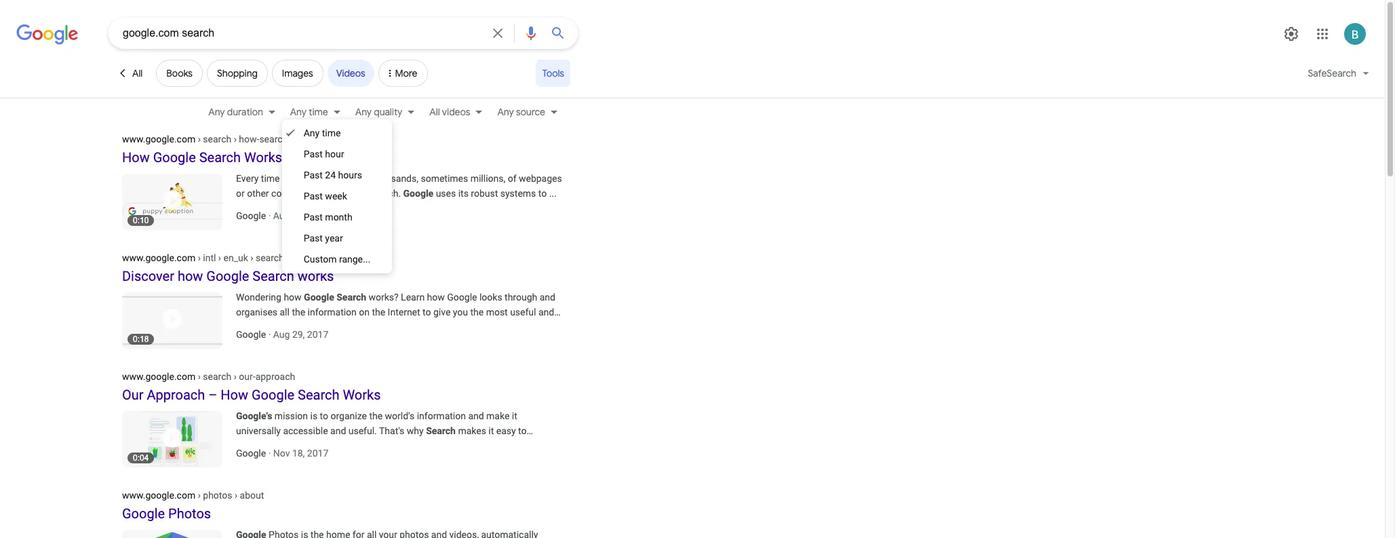 Task type: vqa. For each thing, say whether or not it's contained in the screenshot.
'Add' to the bottom
no



Task type: describe. For each thing, give the bounding box(es) containing it.
search-
[[259, 134, 291, 145]]

aug for search
[[273, 329, 290, 340]]

a inside "makes it easy to discover a broad range ..."
[[274, 440, 279, 451]]

any source
[[498, 106, 546, 118]]

tools button
[[536, 60, 571, 87]]

might
[[325, 188, 349, 199]]

sometimes
[[421, 173, 468, 184]]

howsearchworks
[[292, 252, 363, 263]]

past month link
[[282, 207, 392, 228]]

about
[[240, 490, 264, 501]]

any for 'any quality' dropdown button
[[355, 106, 372, 118]]

past year
[[304, 233, 343, 244]]

organize
[[331, 411, 367, 421]]

search right en_uk
[[256, 252, 284, 263]]

give
[[434, 307, 451, 318]]

all for all videos
[[430, 106, 440, 118]]

any quality
[[355, 106, 403, 118]]

our
[[122, 387, 144, 403]]

any time radio item
[[282, 123, 392, 144]]

www.google.com for discover
[[122, 252, 196, 263]]

organises
[[236, 307, 278, 318]]

more
[[395, 67, 418, 79]]

that's
[[379, 425, 405, 436]]

1 vertical spatial how
[[221, 387, 248, 403]]

to inside the mission is to organize the world's information and make it universally accessible and useful. that's why
[[320, 411, 328, 421]]

our-
[[239, 371, 256, 382]]

search up on
[[337, 292, 366, 303]]

images link
[[272, 60, 323, 87]]

make
[[487, 411, 510, 421]]

custom range... menu item
[[304, 254, 371, 265]]

past week link
[[282, 186, 392, 207]]

mission is to organize the world's information and make it universally accessible and useful. that's why
[[236, 411, 518, 436]]

any for any duration dropdown button
[[209, 106, 225, 118]]

› intl › en_uk › search › howsearchworks text field
[[196, 252, 363, 263]]

how google search works
[[122, 149, 282, 166]]

google uses its robust systems to ...
[[403, 188, 557, 199]]

works?
[[369, 292, 399, 303]]

2021
[[307, 210, 329, 221]]

www.google.com › search › how-search-works
[[122, 134, 316, 145]]

how inside 'works? learn how google looks through and organises all the information on the internet to give you the most useful and relevant ...'
[[427, 292, 445, 303]]

most
[[486, 307, 508, 318]]

› left custom at left top
[[287, 252, 289, 263]]

systems
[[501, 188, 536, 199]]

· for works
[[268, 329, 271, 340]]

any for any source dropdown button at the top
[[498, 106, 514, 118]]

google · aug 16, 2021
[[236, 210, 329, 221]]

there
[[333, 173, 354, 184]]

more filters element
[[395, 67, 418, 79]]

photos
[[203, 490, 232, 501]]

photos
[[168, 506, 211, 522]]

www.google.com for google
[[122, 490, 196, 501]]

discover how google search works
[[122, 268, 334, 284]]

videos
[[442, 106, 470, 118]]

other
[[247, 188, 269, 199]]

is
[[310, 411, 318, 421]]

past for past week
[[304, 191, 323, 202]]

all videos button
[[422, 104, 489, 119]]

month
[[325, 212, 353, 223]]

› left how-
[[234, 134, 237, 145]]

past for past month
[[304, 212, 323, 223]]

1 · from the top
[[268, 210, 271, 221]]

shopping
[[217, 67, 258, 79]]

be
[[352, 188, 362, 199]]

books link
[[156, 60, 203, 87]]

google · nov 18, 2017
[[236, 448, 329, 459]]

0 vertical spatial how
[[122, 149, 150, 166]]

to inside "makes it easy to discover a broad range ..."
[[518, 425, 527, 436]]

0:10
[[133, 216, 149, 225]]

search up is
[[298, 387, 340, 403]]

google left photos
[[122, 506, 165, 522]]

broad
[[282, 440, 306, 451]]

› left photos
[[198, 490, 201, 501]]

accessible
[[283, 425, 328, 436]]

time inside dropdown button
[[309, 106, 328, 118]]

,
[[328, 173, 330, 184]]

0 vertical spatial you
[[282, 173, 297, 184]]

navigation containing any duration
[[0, 102, 1386, 124]]

makes
[[458, 425, 486, 436]]

(0.32 seconds)
[[247, 115, 314, 128]]

any time button
[[282, 104, 347, 119]]

every
[[236, 173, 259, 184]]

makes it easy to discover a broad range ...
[[236, 425, 527, 451]]

google down organises
[[236, 329, 266, 340]]

videos link
[[328, 60, 374, 87]]

www.google.com for our
[[122, 371, 196, 382]]

any for "any time" dropdown button
[[290, 106, 307, 118]]

search up "–"
[[203, 371, 232, 382]]

nov
[[273, 448, 290, 459]]

mission
[[275, 411, 308, 421]]

all
[[280, 307, 290, 318]]

you inside 'works? learn how google looks through and organises all the information on the internet to give you the most useful and relevant ...'
[[453, 307, 468, 318]]

18,
[[292, 448, 305, 459]]

–
[[208, 387, 217, 403]]

any duration
[[209, 106, 263, 118]]

0:18
[[133, 335, 149, 344]]

› search › our-approach text field
[[196, 371, 295, 382]]

1 vertical spatial works
[[343, 387, 381, 403]]

, there are thousands, sometimes millions, of webpages or other content that might be a match.
[[236, 173, 562, 199]]

safesearch button
[[1300, 60, 1378, 93]]

google down en_uk
[[206, 268, 249, 284]]

universally
[[236, 425, 281, 436]]

year
[[325, 233, 343, 244]]

search right why
[[426, 425, 456, 436]]

google down other
[[236, 210, 266, 221]]

past for past 24 hours
[[304, 170, 323, 180]]

0:10 link
[[122, 171, 236, 230]]

discover
[[122, 268, 174, 284]]

webpages
[[519, 173, 562, 184]]

› left about
[[235, 490, 238, 501]]

time inside "radio item"
[[322, 128, 341, 138]]

search down the › intl › en_uk › search › howsearchworks text field
[[253, 268, 294, 284]]

none text field "› photos › about"
[[122, 489, 264, 501]]

millions,
[[471, 173, 506, 184]]

google down custom at left top
[[304, 292, 334, 303]]

menu containing any time
[[282, 119, 392, 273]]

and up the makes
[[468, 411, 484, 421]]

intl
[[203, 252, 216, 263]]



Task type: locate. For each thing, give the bounding box(es) containing it.
www.google.com up how google search works
[[122, 134, 196, 145]]

videos
[[336, 67, 365, 79]]

› search › how-search-works text field
[[196, 134, 316, 145]]

or
[[236, 188, 245, 199]]

works
[[244, 149, 282, 166], [343, 387, 381, 403]]

www.google.com inside "› photos › about" text field
[[122, 490, 196, 501]]

all videos
[[430, 106, 470, 118]]

all inside popup button
[[430, 106, 440, 118]]

past up the past year
[[304, 212, 323, 223]]

· left nov
[[268, 448, 271, 459]]

0 vertical spatial aug
[[273, 210, 290, 221]]

to ...
[[539, 188, 557, 199]]

useful
[[510, 307, 536, 318]]

range...
[[339, 254, 371, 265]]

it left easy
[[489, 425, 494, 436]]

works inside text box
[[291, 134, 316, 145]]

0 horizontal spatial how
[[122, 149, 150, 166]]

› right intl
[[218, 252, 221, 263]]

None text field
[[122, 133, 316, 145]]

1 none text field from the top
[[122, 252, 363, 263]]

learn
[[401, 292, 425, 303]]

5 past from the top
[[304, 233, 323, 244]]

any time up past hour
[[304, 128, 341, 138]]

source
[[516, 106, 546, 118]]

· for google
[[268, 448, 271, 459]]

·
[[268, 210, 271, 221], [268, 329, 271, 340], [268, 448, 271, 459]]

2017 right 29,
[[307, 329, 329, 340]]

google · aug 29, 2017
[[236, 329, 329, 340]]

none text field the › intl › en_uk › search › howsearchworks
[[122, 252, 363, 263]]

the right on
[[372, 307, 386, 318]]

information left on
[[308, 307, 357, 318]]

0 horizontal spatial a
[[274, 440, 279, 451]]

1 past from the top
[[304, 149, 323, 159]]

1 horizontal spatial works
[[343, 387, 381, 403]]

2 horizontal spatial to
[[518, 425, 527, 436]]

0 vertical spatial all
[[132, 67, 143, 79]]

every time you search
[[236, 173, 328, 184]]

works up organize
[[343, 387, 381, 403]]

1 vertical spatial ·
[[268, 329, 271, 340]]

to
[[423, 307, 431, 318], [320, 411, 328, 421], [518, 425, 527, 436]]

2017
[[307, 329, 329, 340], [307, 448, 329, 459]]

of
[[508, 173, 517, 184]]

how down intl
[[178, 268, 203, 284]]

none text field containing www.google.com
[[122, 133, 316, 145]]

1 aug from the top
[[273, 210, 290, 221]]

clear image
[[490, 18, 506, 48]]

through
[[505, 292, 538, 303]]

custom
[[304, 254, 337, 265]]

0 vertical spatial works
[[244, 149, 282, 166]]

1 2017 from the top
[[307, 329, 329, 340]]

0:18 link
[[122, 290, 236, 349]]

none text field up photos
[[122, 489, 264, 501]]

1 vertical spatial works
[[298, 268, 334, 284]]

it
[[512, 411, 518, 421], [489, 425, 494, 436]]

past hour
[[304, 149, 344, 159]]

0:04 link
[[122, 408, 236, 468]]

how for discover
[[178, 268, 203, 284]]

2 · from the top
[[268, 329, 271, 340]]

2017 for google
[[307, 448, 329, 459]]

past week
[[304, 191, 347, 202]]

en_uk
[[224, 252, 248, 263]]

past for past year
[[304, 233, 323, 244]]

information inside 'works? learn how google looks through and organises all the information on the internet to give you the most useful and relevant ...'
[[308, 307, 357, 318]]

works down custom at left top
[[298, 268, 334, 284]]

1 horizontal spatial information
[[417, 411, 466, 421]]

google inside 'works? learn how google looks through and organises all the information on the internet to give you the most useful and relevant ...'
[[447, 292, 477, 303]]

how up 0:10 link
[[122, 149, 150, 166]]

0 vertical spatial time
[[309, 106, 328, 118]]

google's
[[236, 411, 272, 421]]

1 horizontal spatial a
[[364, 188, 369, 199]]

0 vertical spatial a
[[364, 188, 369, 199]]

and down organize
[[330, 425, 346, 436]]

information up why
[[417, 411, 466, 421]]

you up content
[[282, 173, 297, 184]]

2 aug from the top
[[273, 329, 290, 340]]

all
[[132, 67, 143, 79], [430, 106, 440, 118]]

time up hour
[[322, 128, 341, 138]]

time up other
[[261, 173, 280, 184]]

any inside "radio item"
[[304, 128, 320, 138]]

www.google.com up google photos on the left bottom
[[122, 490, 196, 501]]

past inside past week link
[[304, 191, 323, 202]]

past inside past year link
[[304, 233, 323, 244]]

None search field
[[0, 17, 578, 49]]

to right is
[[320, 411, 328, 421]]

2 vertical spatial to
[[518, 425, 527, 436]]

books
[[166, 67, 193, 79]]

aug for works
[[273, 210, 290, 221]]

aug left 16,
[[273, 210, 290, 221]]

looks
[[480, 292, 503, 303]]

2 www.google.com from the top
[[122, 252, 196, 263]]

any up the "www.google.com › search › how-search-works"
[[209, 106, 225, 118]]

24
[[325, 170, 336, 180]]

custom range...
[[304, 254, 371, 265]]

it inside "makes it easy to discover a broad range ..."
[[489, 425, 494, 436]]

search by voice image
[[523, 25, 539, 41]]

navigation
[[0, 102, 1386, 124]]

approach
[[147, 387, 205, 403]]

0 vertical spatial 2017
[[307, 329, 329, 340]]

information inside the mission is to organize the world's information and make it universally accessible and useful. that's why
[[417, 411, 466, 421]]

past year link
[[282, 228, 392, 249]]

discover
[[236, 440, 272, 451]]

1 vertical spatial none text field
[[122, 370, 295, 382]]

it right 'make' on the bottom of the page
[[512, 411, 518, 421]]

past left hour
[[304, 149, 323, 159]]

› photos › about text field
[[196, 490, 264, 501]]

3 past from the top
[[304, 191, 323, 202]]

the right all
[[292, 307, 305, 318]]

works down seconds)
[[291, 134, 316, 145]]

any left source
[[498, 106, 514, 118]]

1 www.google.com from the top
[[122, 134, 196, 145]]

google down universally at the bottom left of the page
[[236, 448, 266, 459]]

and right useful
[[539, 307, 554, 318]]

0 horizontal spatial works
[[244, 149, 282, 166]]

all left books on the left top
[[132, 67, 143, 79]]

0 vertical spatial it
[[512, 411, 518, 421]]

wondering how google search
[[236, 292, 366, 303]]

2 horizontal spatial how
[[427, 292, 445, 303]]

· down organises
[[268, 329, 271, 340]]

aug left 29,
[[273, 329, 290, 340]]

its
[[458, 188, 469, 199]]

how down › search › our-approach 'text field'
[[221, 387, 248, 403]]

to right easy
[[518, 425, 527, 436]]

any source button
[[489, 104, 565, 119]]

3 · from the top
[[268, 448, 271, 459]]

a
[[364, 188, 369, 199], [274, 440, 279, 451]]

0 vertical spatial to
[[423, 307, 431, 318]]

0 horizontal spatial you
[[282, 173, 297, 184]]

it inside the mission is to organize the world's information and make it universally accessible and useful. that's why
[[512, 411, 518, 421]]

0 vertical spatial none text field
[[122, 252, 363, 263]]

duration
[[227, 106, 263, 118]]

the left "most"
[[471, 307, 484, 318]]

2 vertical spatial time
[[261, 173, 280, 184]]

› up how google search works
[[198, 134, 201, 145]]

1 vertical spatial information
[[417, 411, 466, 421]]

0 horizontal spatial to
[[320, 411, 328, 421]]

to left give
[[423, 307, 431, 318]]

useful.
[[349, 425, 377, 436]]

past left ,
[[304, 170, 323, 180]]

shopping link
[[207, 60, 268, 87]]

a inside , there are thousands, sometimes millions, of webpages or other content that might be a match.
[[364, 188, 369, 199]]

quality
[[374, 106, 403, 118]]

2 past from the top
[[304, 170, 323, 180]]

works? learn how google looks through and organises all the information on the internet to give you the most useful and relevant ...
[[236, 292, 556, 332]]

2 2017 from the top
[[307, 448, 329, 459]]

you
[[282, 173, 297, 184], [453, 307, 468, 318]]

search up how google search works
[[203, 134, 232, 145]]

1 horizontal spatial to
[[423, 307, 431, 318]]

content
[[271, 188, 304, 199]]

all for all
[[132, 67, 143, 79]]

world's
[[385, 411, 415, 421]]

· down other
[[268, 210, 271, 221]]

menu
[[282, 119, 392, 273]]

google left uses
[[403, 188, 434, 199]]

you right give
[[453, 307, 468, 318]]

any down "any time" dropdown button
[[304, 128, 320, 138]]

past inside past hour link
[[304, 149, 323, 159]]

0:04
[[133, 453, 149, 463]]

past up 2021
[[304, 191, 323, 202]]

none text field up discover how google search works
[[122, 252, 363, 263]]

0 horizontal spatial all
[[132, 67, 143, 79]]

uses
[[436, 188, 456, 199]]

(0.32
[[249, 115, 271, 128]]

› left intl
[[198, 252, 201, 263]]

www.google.com inside text box
[[122, 134, 196, 145]]

any time inside "radio item"
[[304, 128, 341, 138]]

to inside 'works? learn how google looks through and organises all the information on the internet to give you the most useful and relevant ...'
[[423, 307, 431, 318]]

match.
[[372, 188, 401, 199]]

3 none text field from the top
[[122, 489, 264, 501]]

1 vertical spatial it
[[489, 425, 494, 436]]

› right en_uk
[[251, 252, 253, 263]]

www.google.com inside › search › our-approach text field
[[122, 371, 196, 382]]

how-
[[239, 134, 259, 145]]

1 horizontal spatial how
[[221, 387, 248, 403]]

1 horizontal spatial how
[[284, 292, 302, 303]]

2017 for works
[[307, 329, 329, 340]]

1 vertical spatial time
[[322, 128, 341, 138]]

any time up any time "radio item"
[[290, 106, 328, 118]]

any time inside dropdown button
[[290, 106, 328, 118]]

search up 'that'
[[300, 173, 328, 184]]

0 vertical spatial works
[[291, 134, 316, 145]]

seconds)
[[273, 115, 312, 128]]

www.google.com up approach in the left bottom of the page
[[122, 371, 196, 382]]

robust
[[471, 188, 498, 199]]

1 horizontal spatial you
[[453, 307, 468, 318]]

0 horizontal spatial information
[[308, 307, 357, 318]]

www.google.com for how
[[122, 134, 196, 145]]

on
[[359, 307, 370, 318]]

easy
[[497, 425, 516, 436]]

1 horizontal spatial it
[[512, 411, 518, 421]]

images
[[282, 67, 313, 79]]

1 vertical spatial any time
[[304, 128, 341, 138]]

search down the "www.google.com › search › how-search-works"
[[199, 149, 241, 166]]

google up 0:10 link
[[153, 149, 196, 166]]

www.google.com inside the › intl › en_uk › search › howsearchworks text field
[[122, 252, 196, 263]]

how for wondering
[[284, 292, 302, 303]]

the inside the mission is to organize the world's information and make it universally accessible and useful. that's why
[[369, 411, 383, 421]]

0 vertical spatial ·
[[268, 210, 271, 221]]

none text field for google
[[122, 252, 363, 263]]

google up give
[[447, 292, 477, 303]]

any up search-
[[290, 106, 307, 118]]

thousands,
[[372, 173, 419, 184]]

3 www.google.com from the top
[[122, 371, 196, 382]]

safesearch
[[1309, 67, 1357, 79]]

1 vertical spatial aug
[[273, 329, 290, 340]]

past inside past month link
[[304, 212, 323, 223]]

www.google.com › search › our-approach
[[122, 371, 295, 382]]

how up all
[[284, 292, 302, 303]]

1 horizontal spatial all
[[430, 106, 440, 118]]

none text field › search › our-approach
[[122, 370, 295, 382]]

works down › search › how-search-works text box
[[244, 149, 282, 166]]

why
[[407, 425, 424, 436]]

the up useful.
[[369, 411, 383, 421]]

4 www.google.com from the top
[[122, 490, 196, 501]]

a left broad
[[274, 440, 279, 451]]

week
[[325, 191, 347, 202]]

how up give
[[427, 292, 445, 303]]

0 horizontal spatial how
[[178, 268, 203, 284]]

1 vertical spatial 2017
[[307, 448, 329, 459]]

none text field up "–"
[[122, 370, 295, 382]]

0 vertical spatial any time
[[290, 106, 328, 118]]

1 vertical spatial to
[[320, 411, 328, 421]]

information
[[308, 307, 357, 318], [417, 411, 466, 421]]

hours
[[338, 170, 362, 180]]

1 vertical spatial all
[[430, 106, 440, 118]]

past hour link
[[282, 144, 392, 165]]

2 vertical spatial none text field
[[122, 489, 264, 501]]

none text field for –
[[122, 370, 295, 382]]

time
[[309, 106, 328, 118], [322, 128, 341, 138], [261, 173, 280, 184]]

past left year
[[304, 233, 323, 244]]

Search search field
[[123, 26, 484, 43]]

google down approach
[[252, 387, 295, 403]]

any left the quality
[[355, 106, 372, 118]]

time up any time "radio item"
[[309, 106, 328, 118]]

None text field
[[122, 252, 363, 263], [122, 370, 295, 382], [122, 489, 264, 501]]

all left the videos
[[430, 106, 440, 118]]

past inside past 24 hours link
[[304, 170, 323, 180]]

1 vertical spatial a
[[274, 440, 279, 451]]

google image
[[16, 24, 79, 45]]

4 past from the top
[[304, 212, 323, 223]]

www.google.com up discover
[[122, 252, 196, 263]]

2 vertical spatial ·
[[268, 448, 271, 459]]

past 24 hours
[[304, 170, 362, 180]]

tools
[[542, 67, 565, 79]]

search inside text box
[[203, 134, 232, 145]]

a right be
[[364, 188, 369, 199]]

0 vertical spatial information
[[308, 307, 357, 318]]

2017 right 18,
[[307, 448, 329, 459]]

2 none text field from the top
[[122, 370, 295, 382]]

1 vertical spatial you
[[453, 307, 468, 318]]

› up approach in the left bottom of the page
[[198, 371, 201, 382]]

any quality button
[[347, 104, 422, 119]]

past for past hour
[[304, 149, 323, 159]]

› left the our-
[[234, 371, 237, 382]]

and right through
[[540, 292, 556, 303]]

0 horizontal spatial it
[[489, 425, 494, 436]]

29,
[[292, 329, 305, 340]]



